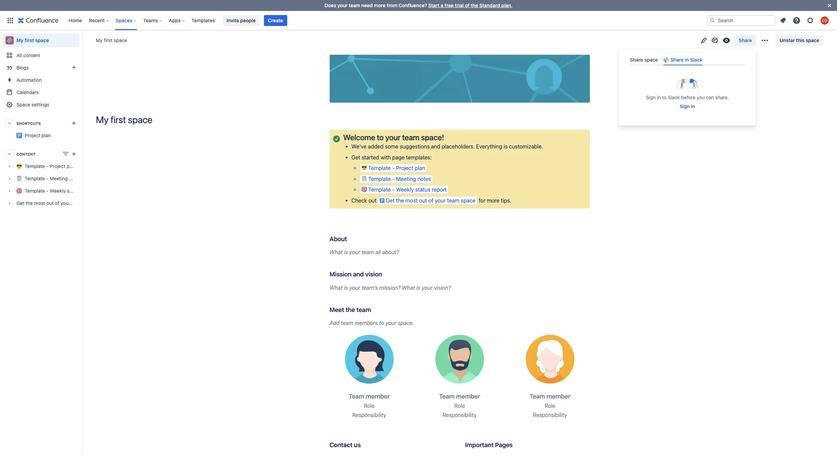 Task type: locate. For each thing, give the bounding box(es) containing it.
weekly down template - meeting notes button
[[396, 187, 414, 193]]

template for template - meeting notes link
[[25, 176, 45, 182]]

share in slack
[[671, 57, 703, 63]]

0 horizontal spatial out
[[46, 201, 54, 206]]

0 vertical spatial copy image
[[444, 133, 452, 141]]

- up the get the most out of your team space link
[[46, 188, 48, 194]]

- down template - meeting notes button
[[392, 187, 395, 193]]

status up the get the most out of your team space link
[[67, 188, 81, 194]]

meet
[[330, 306, 344, 314]]

- for template - weekly status report "button"
[[392, 187, 395, 193]]

settings
[[32, 102, 49, 108]]

1 role from the left
[[364, 403, 375, 409]]

invite
[[227, 17, 239, 23]]

blogs link
[[3, 62, 79, 74]]

space inside unstar this space button
[[806, 37, 820, 43]]

most
[[406, 197, 418, 204], [34, 201, 45, 206]]

- for template - project plan button
[[392, 165, 395, 171]]

1 horizontal spatial role responsibility
[[443, 403, 477, 419]]

0 horizontal spatial get the most out of your team space
[[16, 201, 97, 206]]

template - weekly status report inside 'link'
[[25, 188, 96, 194]]

3 member from the left
[[547, 393, 571, 401]]

0 horizontal spatial team member
[[349, 393, 390, 401]]

template - meeting notes inside tree
[[25, 176, 81, 182]]

global element
[[4, 11, 706, 30]]

need
[[362, 2, 373, 8]]

weekly up the get the most out of your team space link
[[50, 188, 66, 194]]

1 vertical spatial sign
[[680, 103, 690, 109]]

sign in button
[[676, 101, 700, 112]]

2 horizontal spatial share
[[739, 37, 752, 43]]

:dart: image
[[362, 187, 367, 192]]

start a free trial of the standard plan. link
[[428, 2, 513, 8]]

add team members to your space.
[[330, 320, 414, 326]]

0 horizontal spatial project plan
[[25, 133, 51, 138]]

my first space
[[16, 37, 49, 43], [96, 37, 127, 43], [96, 114, 152, 125]]

meet the team
[[330, 306, 371, 314]]

slack down edit this page icon
[[691, 57, 703, 63]]

get the most out of your team space button
[[378, 196, 478, 205]]

unstar
[[780, 37, 795, 43]]

template - project plan
[[25, 164, 76, 169], [368, 165, 425, 171]]

weekly inside 'link'
[[50, 188, 66, 194]]

of inside the get the most out of your team space link
[[55, 201, 59, 206]]

slack
[[691, 57, 703, 63], [668, 95, 680, 100]]

0 horizontal spatial most
[[34, 201, 45, 206]]

0 horizontal spatial in
[[657, 95, 661, 100]]

template - project plan for template - project plan button
[[368, 165, 425, 171]]

0 horizontal spatial weekly
[[50, 188, 66, 194]]

0 horizontal spatial role responsibility
[[352, 403, 386, 419]]

responsibility
[[352, 412, 386, 419], [443, 412, 477, 419], [533, 412, 567, 419]]

my
[[16, 37, 23, 43], [96, 37, 103, 43], [96, 114, 109, 125]]

get the most out of your team space inside button
[[386, 197, 476, 204]]

from
[[387, 2, 398, 8]]

space element
[[0, 30, 106, 455]]

the down template - weekly status report 'link'
[[26, 201, 33, 206]]

0 horizontal spatial template - meeting notes
[[25, 176, 81, 182]]

status up get the most out of your team space button
[[415, 187, 431, 193]]

meeting up template - weekly status report "button"
[[396, 176, 416, 182]]

get the most out of your team space inside space element
[[16, 201, 97, 206]]

report
[[432, 187, 447, 193], [82, 188, 96, 194]]

1 horizontal spatial slack
[[691, 57, 703, 63]]

tree containing template - project plan
[[3, 160, 97, 210]]

of down template - weekly status report 'link'
[[55, 201, 59, 206]]

template - project plan inside template - project plan link
[[25, 164, 76, 169]]

more actions image
[[761, 36, 769, 45]]

2 horizontal spatial of
[[465, 2, 470, 8]]

the inside space element
[[26, 201, 33, 206]]

a
[[441, 2, 444, 8]]

spaces
[[116, 17, 132, 23]]

pages
[[495, 442, 513, 449]]

report inside 'link'
[[82, 188, 96, 194]]

template down template - project plan link
[[25, 176, 45, 182]]

of inside get the most out of your team space button
[[429, 197, 434, 204]]

team up suggestions
[[402, 133, 420, 142]]

team left all
[[362, 249, 374, 256]]

teams
[[143, 17, 158, 23]]

slack left before
[[668, 95, 680, 100]]

added
[[368, 144, 384, 150]]

1 horizontal spatial get the most out of your team space
[[386, 197, 476, 204]]

0 horizontal spatial share
[[630, 57, 643, 63]]

share
[[739, 37, 752, 43], [630, 57, 643, 63], [671, 57, 684, 63]]

- down 'get started with page templates:'
[[392, 165, 395, 171]]

0 horizontal spatial more
[[374, 2, 386, 8]]

weekly
[[396, 187, 414, 193], [50, 188, 66, 194]]

1 member from the left
[[366, 393, 390, 401]]

0 horizontal spatial template - project plan
[[25, 164, 76, 169]]

and left the vision
[[353, 271, 364, 278]]

0 vertical spatial slack
[[691, 57, 703, 63]]

1 horizontal spatial weekly
[[396, 187, 414, 193]]

status for template - weekly status report "button"
[[415, 187, 431, 193]]

2 horizontal spatial role
[[545, 403, 556, 409]]

3 role responsibility from the left
[[533, 403, 567, 419]]

project plan link up change view icon
[[3, 129, 106, 142]]

my inside space element
[[16, 37, 23, 43]]

0 horizontal spatial notes
[[69, 176, 81, 182]]

meeting inside template - meeting notes link
[[50, 176, 68, 182]]

banner
[[0, 11, 837, 30]]

the down template - weekly status report "button"
[[396, 197, 404, 204]]

most down template - weekly status report 'link'
[[34, 201, 45, 206]]

my up all at the top
[[16, 37, 23, 43]]

add
[[330, 320, 340, 326]]

get for get the most out of your team space button
[[386, 197, 395, 204]]

project plan for the project plan link on top of change view icon
[[79, 130, 106, 136]]

space
[[35, 37, 49, 43], [114, 37, 127, 43], [806, 37, 820, 43], [645, 57, 658, 63], [128, 114, 152, 125], [461, 197, 476, 204], [84, 201, 97, 206]]

0 horizontal spatial template - weekly status report
[[25, 188, 96, 194]]

get inside tree
[[16, 201, 24, 206]]

most down template - weekly status report "button"
[[406, 197, 418, 204]]

1 horizontal spatial status
[[415, 187, 431, 193]]

1 horizontal spatial out
[[369, 197, 377, 204]]

help icon image
[[793, 16, 801, 24]]

for more tips.
[[478, 197, 512, 204]]

1 horizontal spatial copy image
[[444, 133, 452, 141]]

notes inside button
[[418, 176, 431, 182]]

1 vertical spatial to
[[377, 133, 384, 142]]

:notepad_spiral: image
[[362, 176, 367, 181], [362, 176, 367, 181]]

vision?
[[434, 285, 451, 291]]

this
[[796, 37, 805, 43]]

template - weekly status report
[[368, 187, 447, 193], [25, 188, 96, 194]]

- for template - project plan link
[[46, 164, 48, 169]]

0 horizontal spatial member
[[366, 393, 390, 401]]

1 responsibility from the left
[[352, 412, 386, 419]]

report inside "button"
[[432, 187, 447, 193]]

:sunglasses: image
[[362, 165, 367, 171]]

copy image
[[444, 133, 452, 141], [371, 306, 379, 314]]

my first space link up all content link
[[3, 34, 79, 47]]

-
[[46, 164, 48, 169], [392, 165, 395, 171], [46, 176, 48, 182], [392, 176, 395, 182], [392, 187, 395, 193], [46, 188, 48, 194]]

1 horizontal spatial report
[[432, 187, 447, 193]]

weekly inside "button"
[[396, 187, 414, 193]]

1 horizontal spatial role
[[454, 403, 465, 409]]

1 horizontal spatial in
[[685, 57, 689, 63]]

share inside dropdown button
[[739, 37, 752, 43]]

tree
[[3, 160, 97, 210]]

0 vertical spatial to
[[663, 95, 667, 100]]

copy image
[[347, 235, 355, 243], [382, 270, 390, 279], [389, 393, 398, 401], [480, 393, 488, 401], [570, 393, 578, 401], [360, 441, 369, 449], [512, 441, 520, 449]]

everything
[[476, 144, 502, 150]]

1 horizontal spatial meeting
[[396, 176, 416, 182]]

template - meeting notes button
[[360, 175, 433, 183]]

0 horizontal spatial status
[[67, 188, 81, 194]]

1 horizontal spatial template - project plan
[[368, 165, 425, 171]]

- for template - meeting notes button
[[392, 176, 395, 182]]

1 horizontal spatial sign
[[680, 103, 690, 109]]

out left get the most out of your team space image
[[369, 197, 377, 204]]

0 horizontal spatial team
[[349, 393, 364, 401]]

get down we've
[[352, 154, 360, 161]]

plan
[[96, 130, 106, 136], [42, 133, 51, 138], [67, 164, 76, 169], [415, 165, 425, 171]]

template - weekly status report inside "button"
[[368, 187, 447, 193]]

more right the for in the top of the page
[[487, 197, 500, 204]]

template inside "button"
[[368, 187, 391, 193]]

team down template - weekly status report 'link'
[[72, 201, 83, 206]]

copy image up we've added some suggestions and placeholders. everything is customizable.
[[444, 133, 452, 141]]

template down with
[[368, 165, 391, 171]]

0 horizontal spatial sign
[[646, 95, 656, 100]]

your profile and preferences image
[[821, 16, 829, 24]]

1 vertical spatial and
[[353, 271, 364, 278]]

get the most out of your team space for the get the most out of your team space link
[[16, 201, 97, 206]]

contact us
[[330, 442, 361, 449]]

2 vertical spatial in
[[691, 103, 695, 109]]

report for template - weekly status report "button"
[[432, 187, 447, 193]]

template down template - meeting notes link
[[25, 188, 45, 194]]

1 horizontal spatial share
[[671, 57, 684, 63]]

0 horizontal spatial responsibility
[[352, 412, 386, 419]]

1 horizontal spatial of
[[429, 197, 434, 204]]

status inside "button"
[[415, 187, 431, 193]]

what right mission?
[[402, 285, 415, 291]]

change view image
[[62, 150, 70, 158]]

slack inside sign in to slack before you can share. sign in
[[668, 95, 680, 100]]

template
[[25, 164, 45, 169], [368, 165, 391, 171], [25, 176, 45, 182], [368, 176, 391, 182], [368, 187, 391, 193], [25, 188, 45, 194]]

get the most out of your team space
[[386, 197, 476, 204], [16, 201, 97, 206]]

2 horizontal spatial team member
[[530, 393, 571, 401]]

notes for template - meeting notes link
[[69, 176, 81, 182]]

in inside 'tab list'
[[685, 57, 689, 63]]

and down space! on the top
[[431, 144, 440, 150]]

template - project plan up template - meeting notes link
[[25, 164, 76, 169]]

invite people
[[227, 17, 256, 23]]

- inside "button"
[[392, 187, 395, 193]]

get down template - weekly status report 'link'
[[16, 201, 24, 206]]

0 vertical spatial sign
[[646, 95, 656, 100]]

1 vertical spatial more
[[487, 197, 500, 204]]

1 horizontal spatial project plan
[[79, 130, 106, 136]]

for
[[479, 197, 486, 204]]

mission
[[330, 271, 352, 278]]

placeholders.
[[442, 144, 475, 150]]

my first space link
[[3, 34, 79, 47], [96, 37, 127, 44]]

0 vertical spatial more
[[374, 2, 386, 8]]

template - meeting notes inside button
[[368, 176, 431, 182]]

1 horizontal spatial notes
[[418, 176, 431, 182]]

2 meeting from the left
[[396, 176, 416, 182]]

2 horizontal spatial get
[[386, 197, 395, 204]]

is
[[504, 144, 508, 150], [344, 249, 348, 256], [344, 285, 348, 291], [417, 285, 420, 291]]

0 horizontal spatial and
[[353, 271, 364, 278]]

meeting for template - meeting notes button
[[396, 176, 416, 182]]

get the most out of your team space down template - weekly status report "button"
[[386, 197, 476, 204]]

- inside 'link'
[[46, 188, 48, 194]]

of
[[465, 2, 470, 8], [429, 197, 434, 204], [55, 201, 59, 206]]

team inside tree
[[72, 201, 83, 206]]

plan.
[[502, 2, 513, 8]]

project plan
[[79, 130, 106, 136], [25, 133, 51, 138]]

to up added
[[377, 133, 384, 142]]

team up members
[[357, 306, 371, 314]]

is left vision?
[[417, 285, 420, 291]]

0 horizontal spatial slack
[[668, 95, 680, 100]]

get the most out of your team space down template - weekly status report 'link'
[[16, 201, 97, 206]]

template - meeting notes up template - weekly status report 'link'
[[25, 176, 81, 182]]

2 horizontal spatial out
[[419, 197, 427, 204]]

is down the about
[[344, 249, 348, 256]]

1 horizontal spatial most
[[406, 197, 418, 204]]

1 horizontal spatial member
[[456, 393, 480, 401]]

tab list
[[628, 54, 748, 65]]

1 vertical spatial slack
[[668, 95, 680, 100]]

get right get the most out of your team space image
[[386, 197, 395, 204]]

0 horizontal spatial copy image
[[371, 306, 379, 314]]

2 vertical spatial to
[[379, 320, 384, 326]]

with
[[381, 154, 391, 161]]

0 vertical spatial in
[[685, 57, 689, 63]]

before
[[682, 95, 696, 100]]

my first space link down recent popup button
[[96, 37, 127, 44]]

content button
[[3, 148, 79, 160]]

tab list containing share space
[[628, 54, 748, 65]]

project plan link
[[3, 129, 106, 142], [25, 133, 51, 138]]

most inside tree
[[34, 201, 45, 206]]

all
[[16, 52, 22, 58]]

copy image up add team members to your space. on the left of page
[[371, 306, 379, 314]]

template down template - project plan button
[[368, 176, 391, 182]]

copy image for meet the team
[[371, 306, 379, 314]]

role
[[364, 403, 375, 409], [454, 403, 465, 409], [545, 403, 556, 409]]

template - weekly status report down template - meeting notes button
[[368, 187, 447, 193]]

1 notes from the left
[[69, 176, 81, 182]]

1 vertical spatial copy image
[[371, 306, 379, 314]]

0 horizontal spatial meeting
[[50, 176, 68, 182]]

members
[[355, 320, 378, 326]]

team
[[349, 2, 360, 8], [402, 133, 420, 142], [447, 197, 460, 204], [72, 201, 83, 206], [362, 249, 374, 256], [357, 306, 371, 314], [341, 320, 353, 326]]

your
[[338, 2, 348, 8], [386, 133, 401, 142], [435, 197, 446, 204], [61, 201, 70, 206], [349, 249, 360, 256], [349, 285, 360, 291], [422, 285, 433, 291], [386, 320, 397, 326]]

template for template - project plan button
[[368, 165, 391, 171]]

1 horizontal spatial responsibility
[[443, 412, 477, 419]]

template - meeting notes up template - weekly status report "button"
[[368, 176, 431, 182]]

status inside 'link'
[[67, 188, 81, 194]]

2 horizontal spatial responsibility
[[533, 412, 567, 419]]

template - project plan for template - project plan link
[[25, 164, 76, 169]]

space.
[[398, 320, 414, 326]]

team left need
[[349, 2, 360, 8]]

share for share in slack
[[671, 57, 684, 63]]

the
[[471, 2, 478, 8], [396, 197, 404, 204], [26, 201, 33, 206], [346, 306, 355, 314]]

meeting inside template - meeting notes button
[[396, 176, 416, 182]]

share space
[[630, 57, 658, 63]]

out inside tree
[[46, 201, 54, 206]]

0 horizontal spatial get
[[16, 201, 24, 206]]

meeting
[[50, 176, 68, 182], [396, 176, 416, 182]]

weekly for template - weekly status report "button"
[[396, 187, 414, 193]]

1 horizontal spatial team member
[[439, 393, 480, 401]]

we've added some suggestions and placeholders. everything is customizable.
[[352, 144, 543, 150]]

what for what is your team's mission? what is your vision?
[[330, 285, 343, 291]]

team left the for in the top of the page
[[447, 197, 460, 204]]

your inside get the most out of your team space button
[[435, 197, 446, 204]]

2 notes from the left
[[418, 176, 431, 182]]

out inside button
[[419, 197, 427, 204]]

2 horizontal spatial role responsibility
[[533, 403, 567, 419]]

1 template - meeting notes from the left
[[25, 176, 81, 182]]

sign
[[646, 95, 656, 100], [680, 103, 690, 109]]

more left from
[[374, 2, 386, 8]]

about
[[330, 235, 347, 243]]

notes inside tree
[[69, 176, 81, 182]]

get the most out of your team space for get the most out of your team space button
[[386, 197, 476, 204]]

notes up get the most out of your team space button
[[418, 176, 431, 182]]

1 meeting from the left
[[50, 176, 68, 182]]

meeting up template - weekly status report 'link'
[[50, 176, 68, 182]]

2 horizontal spatial team
[[530, 393, 545, 401]]

template up get the most out of your team space image
[[368, 187, 391, 193]]

:check_mark: image
[[333, 136, 340, 142]]

create a blog image
[[70, 63, 78, 72]]

template - project plan inside template - project plan button
[[368, 165, 425, 171]]

my right 'add shortcut' 'image'
[[96, 114, 109, 125]]

- up template - weekly status report 'link'
[[46, 176, 48, 182]]

template - meeting notes for template - meeting notes link
[[25, 176, 81, 182]]

share button
[[735, 35, 756, 46]]

get
[[352, 154, 360, 161], [386, 197, 395, 204], [16, 201, 24, 206]]

0 horizontal spatial report
[[82, 188, 96, 194]]

status
[[415, 187, 431, 193], [67, 188, 81, 194]]

2 horizontal spatial member
[[547, 393, 571, 401]]

out for the get the most out of your team space link
[[46, 201, 54, 206]]

to left before
[[663, 95, 667, 100]]

- down template - project plan button
[[392, 176, 395, 182]]

template down content dropdown button
[[25, 164, 45, 169]]

2 role responsibility from the left
[[443, 403, 477, 419]]

project plan link down shortcuts dropdown button at the left top of the page
[[25, 133, 51, 138]]

banner containing home
[[0, 11, 837, 30]]

to right members
[[379, 320, 384, 326]]

:check_mark: image
[[333, 136, 340, 142]]

1 horizontal spatial team
[[439, 393, 455, 401]]

- up template - meeting notes link
[[46, 164, 48, 169]]

out down template - weekly status report "button"
[[419, 197, 427, 204]]

most inside button
[[406, 197, 418, 204]]

what down the about
[[330, 249, 343, 256]]

2 member from the left
[[456, 393, 480, 401]]

what down mission
[[330, 285, 343, 291]]

template - weekly status report up the get the most out of your team space link
[[25, 188, 96, 194]]

apps button
[[167, 15, 188, 26]]

0 horizontal spatial role
[[364, 403, 375, 409]]

1 vertical spatial in
[[657, 95, 661, 100]]

2 template - meeting notes from the left
[[368, 176, 431, 182]]

1 horizontal spatial and
[[431, 144, 440, 150]]

sign in to slack before you can share. sign in
[[646, 95, 729, 109]]

of right trial at the top right
[[465, 2, 470, 8]]

out down template - weekly status report 'link'
[[46, 201, 54, 206]]

get inside button
[[386, 197, 395, 204]]

1 horizontal spatial template - meeting notes
[[368, 176, 431, 182]]

template - project plan up template - meeting notes button
[[368, 165, 425, 171]]

confluence image
[[18, 16, 58, 24], [18, 16, 58, 24]]

in
[[685, 57, 689, 63], [657, 95, 661, 100], [691, 103, 695, 109]]

1 horizontal spatial template - weekly status report
[[368, 187, 447, 193]]

of down template - weekly status report "button"
[[429, 197, 434, 204]]

started
[[362, 154, 379, 161]]

check
[[352, 197, 367, 204]]

notes down the create a page icon
[[69, 176, 81, 182]]

0 horizontal spatial of
[[55, 201, 59, 206]]

what
[[330, 249, 343, 256], [330, 285, 343, 291], [402, 285, 415, 291]]

template inside 'link'
[[25, 188, 45, 194]]



Task type: vqa. For each thing, say whether or not it's contained in the screenshot.
The Search For Requested Apps field
no



Task type: describe. For each thing, give the bounding box(es) containing it.
is right everything
[[504, 144, 508, 150]]

appswitcher icon image
[[6, 16, 14, 24]]

template - weekly status report button
[[360, 186, 449, 194]]

0 vertical spatial and
[[431, 144, 440, 150]]

does your team need more from confluence? start a free trial of the standard plan.
[[325, 2, 513, 8]]

my right collapse sidebar "image"
[[96, 37, 103, 43]]

:dart: image
[[362, 187, 367, 192]]

does
[[325, 2, 336, 8]]

unstar this space
[[780, 37, 820, 43]]

invite people button
[[223, 15, 260, 26]]

unstar this space button
[[776, 35, 824, 46]]

welcome to your team space!
[[343, 133, 444, 142]]

edit this page image
[[700, 36, 708, 45]]

people
[[240, 17, 256, 23]]

stop watching image
[[723, 36, 731, 45]]

mission?
[[379, 285, 401, 291]]

template for template - weekly status report 'link'
[[25, 188, 45, 194]]

meeting for template - meeting notes link
[[50, 176, 68, 182]]

create link
[[264, 15, 287, 26]]

what is your team's mission? what is your vision?
[[330, 285, 451, 291]]

weekly for template - weekly status report 'link'
[[50, 188, 66, 194]]

template - project plan link
[[3, 160, 79, 173]]

team's
[[362, 285, 378, 291]]

to inside sign in to slack before you can share. sign in
[[663, 95, 667, 100]]

important
[[465, 442, 494, 449]]

all content
[[16, 52, 40, 58]]

welcome
[[343, 133, 375, 142]]

1 role responsibility from the left
[[352, 403, 386, 419]]

search image
[[710, 18, 716, 23]]

most for get the most out of your team space button
[[406, 197, 418, 204]]

team right add
[[341, 320, 353, 326]]

the right meet
[[346, 306, 355, 314]]

home link
[[67, 15, 84, 26]]

content
[[23, 52, 40, 58]]

3 responsibility from the left
[[533, 412, 567, 419]]

template - project plan button
[[360, 164, 427, 172]]

automation link
[[3, 74, 79, 86]]

all
[[376, 249, 381, 256]]

1 team member from the left
[[349, 393, 390, 401]]

space settings
[[16, 102, 49, 108]]

shortcuts button
[[3, 117, 79, 129]]

2 horizontal spatial in
[[691, 103, 695, 109]]

get the most out of your team space link
[[3, 197, 97, 210]]

1 team from the left
[[349, 393, 364, 401]]

1 horizontal spatial get
[[352, 154, 360, 161]]

close image
[[826, 1, 834, 10]]

:sunglasses: image
[[362, 165, 367, 171]]

create
[[268, 17, 283, 23]]

some
[[385, 144, 399, 150]]

project inside button
[[396, 165, 414, 171]]

mission and vision
[[330, 271, 382, 278]]

shortcuts
[[16, 121, 41, 126]]

share for share space
[[630, 57, 643, 63]]

add shortcut image
[[70, 119, 78, 127]]

what is your team all about?
[[330, 249, 399, 256]]

space
[[16, 102, 30, 108]]

settings icon image
[[807, 16, 815, 24]]

2 responsibility from the left
[[443, 412, 477, 419]]

space settings link
[[3, 99, 79, 111]]

template - weekly status report for template - weekly status report 'link'
[[25, 188, 96, 194]]

apps
[[169, 17, 181, 23]]

2 team member from the left
[[439, 393, 480, 401]]

get for the get the most out of your team space link
[[16, 201, 24, 206]]

out for get the most out of your team space button
[[419, 197, 427, 204]]

get started with page templates:
[[352, 154, 432, 161]]

suggestions
[[400, 144, 430, 150]]

templates:
[[406, 154, 432, 161]]

copy image for welcome to your team space!
[[444, 133, 452, 141]]

check out
[[352, 197, 378, 204]]

share for share
[[739, 37, 752, 43]]

space inside get the most out of your team space button
[[461, 197, 476, 204]]

template for template - meeting notes button
[[368, 176, 391, 182]]

is down mission
[[344, 285, 348, 291]]

the right trial at the top right
[[471, 2, 478, 8]]

2 role from the left
[[454, 403, 465, 409]]

notification icon image
[[779, 16, 787, 24]]

templates
[[192, 17, 215, 23]]

recent
[[89, 17, 105, 23]]

all content link
[[3, 49, 79, 62]]

2 team from the left
[[439, 393, 455, 401]]

team inside button
[[447, 197, 460, 204]]

notes for template - meeting notes button
[[418, 176, 431, 182]]

1 horizontal spatial more
[[487, 197, 500, 204]]

automation
[[16, 77, 42, 83]]

1 horizontal spatial my first space link
[[96, 37, 127, 44]]

us
[[354, 442, 361, 449]]

space inside the get the most out of your team space link
[[84, 201, 97, 206]]

tree inside space element
[[3, 160, 97, 210]]

template - meeting notes for template - meeting notes button
[[368, 176, 431, 182]]

of for get the most out of your team space button
[[429, 197, 434, 204]]

- for template - meeting notes link
[[46, 176, 48, 182]]

confluence?
[[399, 2, 427, 8]]

spaces button
[[114, 15, 139, 26]]

first inside space element
[[25, 37, 34, 43]]

the inside button
[[396, 197, 404, 204]]

most for the get the most out of your team space link
[[34, 201, 45, 206]]

calendars
[[16, 89, 39, 95]]

template - weekly status report link
[[3, 185, 96, 197]]

collapse sidebar image
[[75, 34, 90, 47]]

get the most out of your team space image
[[380, 198, 385, 203]]

0 horizontal spatial my first space link
[[3, 34, 79, 47]]

home
[[69, 17, 82, 23]]

your inside the get the most out of your team space link
[[61, 201, 70, 206]]

teams button
[[141, 15, 165, 26]]

you
[[697, 95, 705, 100]]

my first space inside space element
[[16, 37, 49, 43]]

can
[[706, 95, 714, 100]]

template - meeting notes link
[[3, 173, 81, 185]]

create a page image
[[70, 150, 78, 158]]

we've
[[352, 144, 367, 150]]

blogs
[[16, 65, 29, 71]]

page
[[392, 154, 405, 161]]

3 team member from the left
[[530, 393, 571, 401]]

Search field
[[707, 15, 776, 26]]

calendars link
[[3, 86, 79, 99]]

template for template - project plan link
[[25, 164, 45, 169]]

template - project plan image
[[16, 133, 22, 138]]

contact
[[330, 442, 353, 449]]

start
[[428, 2, 440, 8]]

template - weekly status report for template - weekly status report "button"
[[368, 187, 447, 193]]

customizable.
[[509, 144, 543, 150]]

project plan for the project plan link underneath shortcuts dropdown button at the left top of the page
[[25, 133, 51, 138]]

- for template - weekly status report 'link'
[[46, 188, 48, 194]]

plan inside button
[[415, 165, 425, 171]]

in for share
[[685, 57, 689, 63]]

plan inside tree
[[67, 164, 76, 169]]

templates link
[[190, 15, 217, 26]]

recent button
[[87, 15, 112, 26]]

what for what is your team all about?
[[330, 249, 343, 256]]

vision
[[365, 271, 382, 278]]

slack inside 'tab list'
[[691, 57, 703, 63]]

in for sign
[[657, 95, 661, 100]]

of for the get the most out of your team space link
[[55, 201, 59, 206]]

template for template - weekly status report "button"
[[368, 187, 391, 193]]

content
[[16, 152, 35, 156]]

important pages
[[465, 442, 513, 449]]

standard
[[480, 2, 500, 8]]

3 role from the left
[[545, 403, 556, 409]]

status for template - weekly status report 'link'
[[67, 188, 81, 194]]

trial
[[455, 2, 464, 8]]

3 team from the left
[[530, 393, 545, 401]]

report for template - weekly status report 'link'
[[82, 188, 96, 194]]



